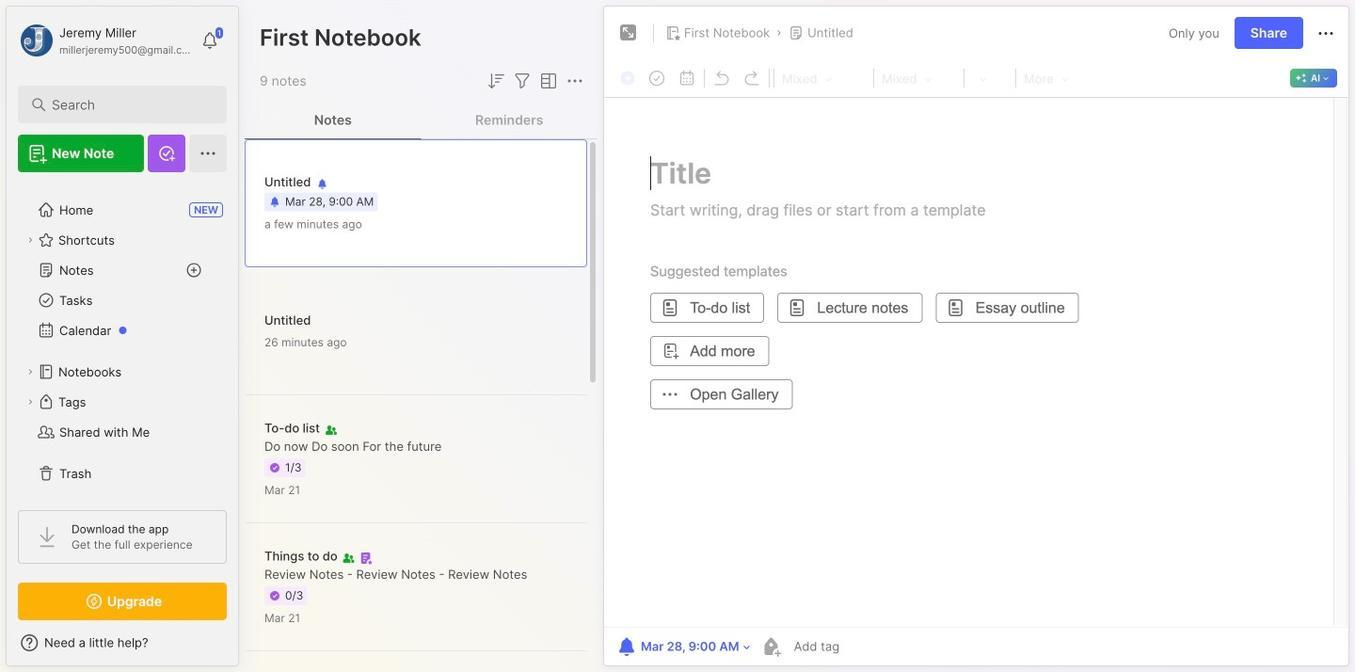 Task type: locate. For each thing, give the bounding box(es) containing it.
Edit reminder field
[[614, 634, 753, 660]]

heading level image
[[777, 66, 872, 90]]

Add filters field
[[511, 70, 534, 92]]

1 horizontal spatial more actions field
[[1315, 21, 1338, 45]]

more actions image
[[1315, 22, 1338, 45], [564, 70, 587, 92]]

View options field
[[534, 70, 560, 92]]

Font size field
[[967, 66, 1014, 90]]

1 horizontal spatial more actions image
[[1315, 22, 1338, 45]]

none search field inside main element
[[52, 93, 202, 116]]

add tag image
[[760, 636, 783, 658]]

note window element
[[604, 6, 1350, 671]]

insert image
[[616, 66, 642, 90]]

0 vertical spatial more actions field
[[1315, 21, 1338, 45]]

Font family field
[[877, 66, 962, 90]]

1 vertical spatial more actions field
[[564, 70, 587, 92]]

expand note image
[[618, 22, 640, 44]]

Account field
[[18, 22, 192, 59]]

font family image
[[877, 66, 962, 90]]

click to collapse image
[[238, 637, 252, 660]]

More actions field
[[1315, 21, 1338, 45], [564, 70, 587, 92]]

More field
[[1019, 66, 1075, 90]]

main element
[[0, 0, 245, 672]]

1 vertical spatial more actions image
[[564, 70, 587, 92]]

Sort options field
[[485, 70, 507, 92]]

expand tags image
[[24, 396, 36, 408]]

Note Editor text field
[[604, 97, 1349, 627]]

WHAT'S NEW field
[[7, 628, 238, 658]]

tab list
[[245, 102, 598, 139]]

0 horizontal spatial more actions field
[[564, 70, 587, 92]]

tree
[[7, 184, 238, 500]]

None search field
[[52, 93, 202, 116]]



Task type: vqa. For each thing, say whether or not it's contained in the screenshot.
More actions icon to the right
yes



Task type: describe. For each thing, give the bounding box(es) containing it.
Search text field
[[52, 96, 202, 114]]

tree inside main element
[[7, 184, 238, 500]]

Add tag field
[[792, 638, 934, 655]]

add filters image
[[511, 70, 534, 92]]

0 horizontal spatial more actions image
[[564, 70, 587, 92]]

more image
[[1019, 66, 1075, 90]]

Heading level field
[[777, 66, 872, 90]]

font size image
[[967, 66, 1014, 90]]

0 vertical spatial more actions image
[[1315, 22, 1338, 45]]

expand notebooks image
[[24, 366, 36, 378]]

Insert field
[[616, 66, 642, 90]]



